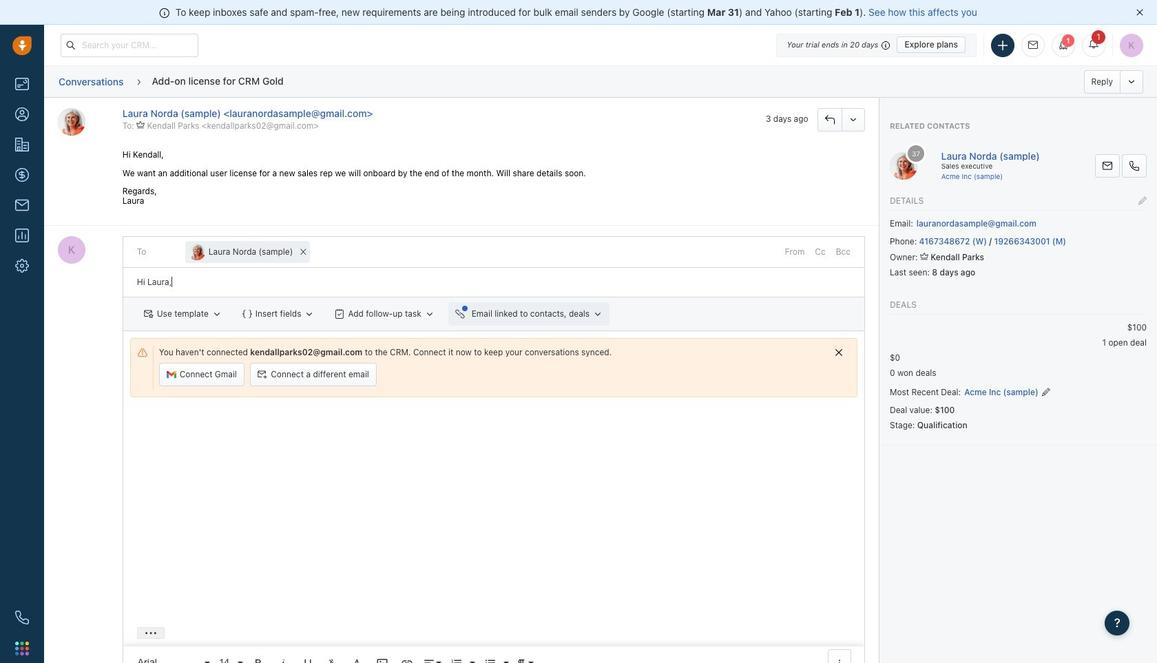 Task type: describe. For each thing, give the bounding box(es) containing it.
clear formatting image
[[326, 657, 339, 663]]

underline (⌘u) image
[[302, 657, 314, 663]]

more misc image
[[833, 657, 846, 663]]

italic (⌘i) image
[[277, 657, 289, 663]]

align image
[[423, 657, 435, 663]]

ordered list image
[[450, 657, 463, 663]]

Search your CRM... text field
[[61, 33, 198, 57]]

bold (⌘b) image
[[252, 657, 264, 663]]

phone element
[[8, 604, 36, 632]]

edit image
[[1139, 196, 1147, 206]]



Task type: vqa. For each thing, say whether or not it's contained in the screenshot.
J icon
no



Task type: locate. For each thing, give the bounding box(es) containing it.
insert image (⌘p) image
[[376, 657, 388, 663]]

unordered list image
[[484, 657, 496, 663]]

Write a subject line text field
[[123, 268, 864, 297]]

insert link (⌘k) image
[[401, 657, 413, 663]]

paragraph format image
[[515, 657, 527, 663]]

phone image
[[15, 611, 29, 625]]

close image
[[1137, 9, 1143, 16]]

application
[[123, 401, 864, 663]]

send email image
[[1028, 41, 1038, 50]]

show quoted text image
[[137, 627, 164, 639]]

menu item
[[1039, 386, 1050, 401]]

freshworks switcher image
[[15, 642, 29, 656]]

text color image
[[351, 657, 364, 663]]



